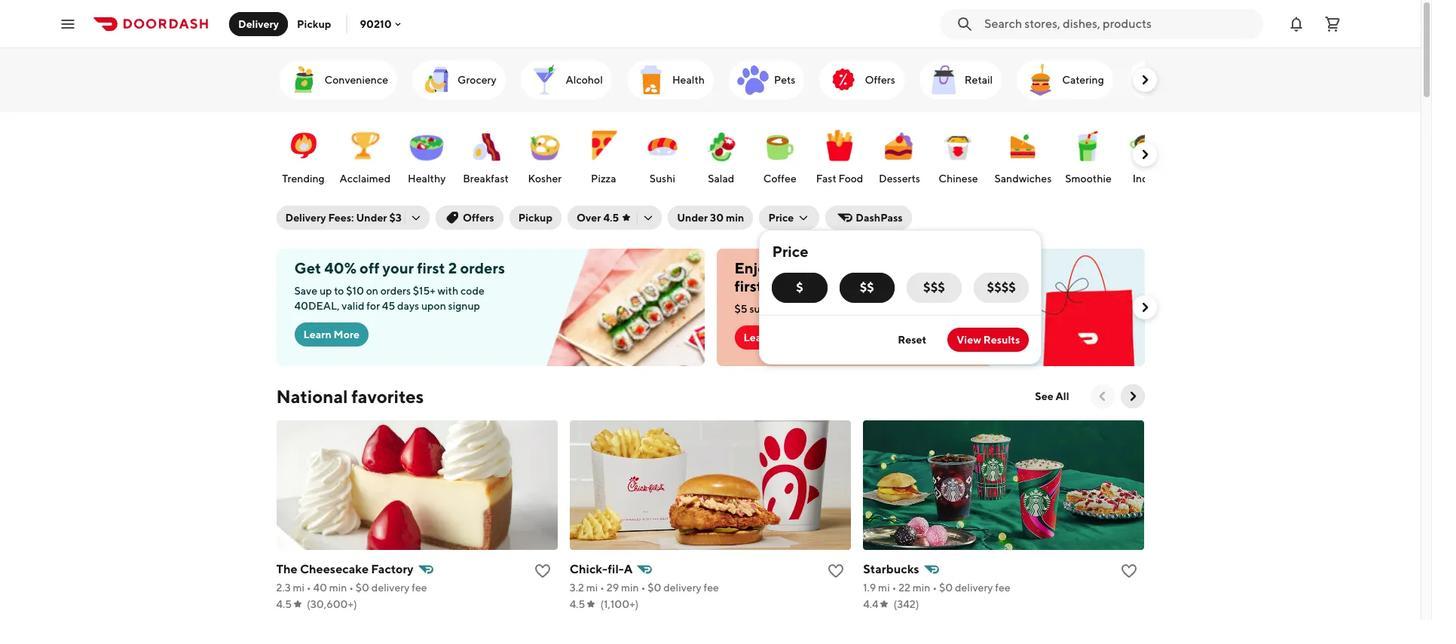 Task type: vqa. For each thing, say whether or not it's contained in the screenshot.
1st EXTRA
no



Task type: locate. For each thing, give the bounding box(es) containing it.
2 click to add this store to your saved list image from the left
[[1120, 562, 1139, 580]]

alcohol image
[[527, 62, 563, 98]]

4.5 down 3.2
[[570, 598, 585, 611]]

delivery for delivery fees: under $3
[[285, 212, 326, 224]]

$​0 down the cheesecake factory at bottom
[[356, 582, 369, 594]]

notification bell image
[[1287, 15, 1305, 33]]

click to add this store to your saved list image
[[827, 562, 845, 580]]

22
[[899, 582, 910, 594]]

4.5 down 2.3
[[276, 598, 292, 611]]

2 mi from the left
[[586, 582, 598, 594]]

learn more down subtotal
[[744, 332, 800, 344]]

$​0
[[356, 582, 369, 594], [648, 582, 661, 594], [939, 582, 953, 594]]

1 horizontal spatial delivery
[[285, 212, 326, 224]]

for
[[367, 300, 380, 312]]

2 horizontal spatial $​0
[[939, 582, 953, 594]]

on inside save up to $10 on orders $15+ with code 40deal, valid for 45 days upon signup
[[366, 285, 378, 297]]

click to add this store to your saved list image
[[534, 562, 552, 580], [1120, 562, 1139, 580]]

0 vertical spatial on
[[896, 259, 914, 277]]

mi right 3.2
[[586, 582, 598, 594]]

pickup button
[[288, 12, 340, 36], [509, 206, 562, 230]]

chick-fil-a
[[570, 562, 633, 577]]

learn more for a
[[744, 332, 800, 344]]

0 horizontal spatial click to add this store to your saved list image
[[534, 562, 552, 580]]

$0
[[789, 259, 808, 277]]

delivery right 29
[[663, 582, 702, 594]]

sandwiches
[[994, 173, 1052, 185]]

0 horizontal spatial pickup button
[[288, 12, 340, 36]]

delivery down factory
[[371, 582, 410, 594]]

min right "22"
[[913, 582, 930, 594]]

orders
[[460, 259, 505, 277], [380, 285, 411, 297]]

fee for starbucks
[[995, 582, 1011, 594]]

mi
[[293, 582, 304, 594], [586, 582, 598, 594], [878, 582, 890, 594]]

$​0 right "22"
[[939, 582, 953, 594]]

sushi
[[649, 173, 675, 185]]

1 vertical spatial next button of carousel image
[[1137, 300, 1152, 315]]

price down price button at right top
[[772, 243, 809, 260]]

2 under from the left
[[677, 212, 708, 224]]

• left "22"
[[892, 582, 896, 594]]

0 horizontal spatial offers
[[463, 212, 494, 224]]

1 horizontal spatial learn more button
[[735, 326, 809, 350]]

3 mi from the left
[[878, 582, 890, 594]]

2 horizontal spatial 4.5
[[603, 212, 619, 224]]

more down subtotal
[[774, 332, 800, 344]]

pickup
[[297, 18, 331, 30], [518, 212, 553, 224]]

1 horizontal spatial orders
[[460, 259, 505, 277]]

on
[[896, 259, 914, 277], [366, 285, 378, 297]]

offers image
[[826, 62, 862, 98]]

40deal,
[[294, 300, 340, 312]]

40
[[313, 582, 327, 594]]

0 vertical spatial delivery
[[238, 18, 279, 30]]

1 mi from the left
[[293, 582, 304, 594]]

1 horizontal spatial under
[[677, 212, 708, 224]]

price down coffee
[[768, 212, 794, 224]]

min right 29
[[621, 582, 639, 594]]

reset
[[898, 334, 927, 346]]

0 horizontal spatial learn more button
[[294, 323, 369, 347]]

0 horizontal spatial under
[[356, 212, 387, 224]]

3.2 mi • 29 min • $​0 delivery fee
[[570, 582, 719, 594]]

on up for
[[366, 285, 378, 297]]

learn more button for a
[[735, 326, 809, 350]]

grocery image
[[418, 62, 455, 98]]

under
[[356, 212, 387, 224], [677, 212, 708, 224]]

0 vertical spatial pickup
[[297, 18, 331, 30]]

• right "22"
[[933, 582, 937, 594]]

enjoy a $0 delivery fee on your first order.
[[735, 259, 949, 295]]

click to add this store to your saved list image for the cheesecake factory
[[534, 562, 552, 580]]

1 $​0 from the left
[[356, 582, 369, 594]]

0 horizontal spatial more
[[334, 329, 360, 341]]

mi right 1.9
[[878, 582, 890, 594]]

orders up the 45
[[380, 285, 411, 297]]

see all
[[1035, 390, 1069, 402]]

first left 2
[[417, 259, 445, 277]]

1 horizontal spatial learn more
[[744, 332, 800, 344]]

$5 subtotal minimum required.
[[735, 303, 881, 315]]

1 vertical spatial delivery
[[285, 212, 326, 224]]

pickup button up convenience image
[[288, 12, 340, 36]]

alcohol link
[[521, 60, 612, 99]]

first down "enjoy"
[[735, 277, 763, 295]]

your right off
[[383, 259, 414, 277]]

0 horizontal spatial orders
[[380, 285, 411, 297]]

• left 29
[[600, 582, 604, 594]]

(30,600+)
[[307, 598, 357, 611]]

1 horizontal spatial pickup
[[518, 212, 553, 224]]

delivery right "22"
[[955, 582, 993, 594]]

min up (30,600+)
[[329, 582, 347, 594]]

national favorites
[[276, 386, 424, 407]]

1 horizontal spatial 4.5
[[570, 598, 585, 611]]

1 horizontal spatial pickup button
[[509, 206, 562, 230]]

offers inside offers link
[[865, 74, 895, 86]]

min inside button
[[726, 212, 744, 224]]

catering link
[[1017, 60, 1113, 99]]

learn down the 40deal, on the left
[[303, 329, 331, 341]]

0 horizontal spatial learn more
[[303, 329, 360, 341]]

catering
[[1062, 74, 1104, 86]]

delivery fees: under $3
[[285, 212, 402, 224]]

see all link
[[1026, 384, 1078, 409]]

3 $​0 from the left
[[939, 582, 953, 594]]

0 horizontal spatial delivery
[[238, 18, 279, 30]]

next button of carousel image
[[1137, 147, 1152, 162], [1125, 389, 1140, 404]]

offers right 'offers' image
[[865, 74, 895, 86]]

• right 29
[[641, 582, 645, 594]]

mi right 2.3
[[293, 582, 304, 594]]

4.5 right over
[[603, 212, 619, 224]]

under left "30"
[[677, 212, 708, 224]]

2 $​0 from the left
[[648, 582, 661, 594]]

with
[[438, 285, 458, 297]]

(342)
[[894, 598, 919, 611]]

learn more button down the 40deal, on the left
[[294, 323, 369, 347]]

a
[[777, 259, 786, 277]]

learn more button down subtotal
[[735, 326, 809, 350]]

your up $$$
[[917, 259, 949, 277]]

0 horizontal spatial learn
[[303, 329, 331, 341]]

offers
[[865, 74, 895, 86], [463, 212, 494, 224]]

offers down breakfast
[[463, 212, 494, 224]]

fee
[[871, 259, 893, 277], [412, 582, 427, 594], [704, 582, 719, 594], [995, 582, 1011, 594]]

0 horizontal spatial on
[[366, 285, 378, 297]]

0 vertical spatial offers
[[865, 74, 895, 86]]

4.5 for the cheesecake factory
[[276, 598, 292, 611]]

1 vertical spatial pickup button
[[509, 206, 562, 230]]

health link
[[627, 60, 714, 99]]

4.5
[[603, 212, 619, 224], [276, 598, 292, 611], [570, 598, 585, 611]]

learn more down the 40deal, on the left
[[303, 329, 360, 341]]

minimum
[[791, 303, 836, 315]]

indian
[[1133, 173, 1163, 185]]

mi for chick-
[[586, 582, 598, 594]]

1 vertical spatial offers
[[463, 212, 494, 224]]

0 horizontal spatial mi
[[293, 582, 304, 594]]

$​0 for factory
[[356, 582, 369, 594]]

first inside enjoy a $0 delivery fee on your first order.
[[735, 277, 763, 295]]

first
[[417, 259, 445, 277], [735, 277, 763, 295]]

fast food
[[816, 173, 863, 185]]

open menu image
[[59, 15, 77, 33]]

price inside button
[[768, 212, 794, 224]]

29
[[607, 582, 619, 594]]

1 horizontal spatial more
[[774, 332, 800, 344]]

enjoy
[[735, 259, 774, 277]]

0 vertical spatial first
[[417, 259, 445, 277]]

trending link
[[278, 120, 329, 189]]

4.4
[[863, 598, 878, 611]]

$$$$ button
[[974, 273, 1029, 303]]

convenience image
[[285, 62, 321, 98]]

save up to $10 on orders $15+ with code 40deal, valid for 45 days upon signup
[[294, 285, 484, 312]]

4.5 inside button
[[603, 212, 619, 224]]

1 horizontal spatial $​0
[[648, 582, 661, 594]]

1 horizontal spatial your
[[917, 259, 949, 277]]

orders up code
[[460, 259, 505, 277]]

next button of carousel image up indian
[[1137, 147, 1152, 162]]

45
[[382, 300, 395, 312]]

0 horizontal spatial $​0
[[356, 582, 369, 594]]

national favorites link
[[276, 384, 424, 409]]

6 • from the left
[[933, 582, 937, 594]]

up
[[319, 285, 332, 297]]

1 vertical spatial price
[[772, 243, 809, 260]]

0 horizontal spatial pickup
[[297, 18, 331, 30]]

next button of carousel image
[[1137, 72, 1152, 87], [1137, 300, 1152, 315]]

0 horizontal spatial your
[[383, 259, 414, 277]]

1 click to add this store to your saved list image from the left
[[534, 562, 552, 580]]

1 horizontal spatial on
[[896, 259, 914, 277]]

delivery for the cheesecake factory
[[371, 582, 410, 594]]

dashpass button
[[826, 206, 912, 230]]

grocery
[[458, 74, 496, 86]]

min for chick-fil-a
[[621, 582, 639, 594]]

0 vertical spatial next button of carousel image
[[1137, 72, 1152, 87]]

favorites
[[351, 386, 424, 407]]

pickup button down kosher
[[509, 206, 562, 230]]

1 vertical spatial orders
[[380, 285, 411, 297]]

• left 40
[[307, 582, 311, 594]]

under 30 min
[[677, 212, 744, 224]]

(1,100+)
[[600, 598, 639, 611]]

retail image
[[925, 62, 962, 98]]

more
[[334, 329, 360, 341], [774, 332, 800, 344]]

1 horizontal spatial first
[[735, 277, 763, 295]]

2 • from the left
[[349, 582, 354, 594]]

1 horizontal spatial offers
[[865, 74, 895, 86]]

2 your from the left
[[917, 259, 949, 277]]

1 horizontal spatial mi
[[586, 582, 598, 594]]

off
[[360, 259, 380, 277]]

under left $3 at left top
[[356, 212, 387, 224]]

pickup right "delivery" button
[[297, 18, 331, 30]]

1 your from the left
[[383, 259, 414, 277]]

$5
[[735, 303, 747, 315]]

offers inside offers button
[[463, 212, 494, 224]]

health
[[672, 74, 705, 86]]

min right "30"
[[726, 212, 744, 224]]

1 horizontal spatial learn
[[744, 332, 772, 344]]

more down valid
[[334, 329, 360, 341]]

$$ button
[[839, 273, 895, 303]]

valid
[[342, 300, 364, 312]]

your
[[383, 259, 414, 277], [917, 259, 949, 277]]

more for a
[[774, 332, 800, 344]]

0 vertical spatial orders
[[460, 259, 505, 277]]

min
[[726, 212, 744, 224], [329, 582, 347, 594], [621, 582, 639, 594], [913, 582, 930, 594]]

0 vertical spatial price
[[768, 212, 794, 224]]

4.5 for chick-fil-a
[[570, 598, 585, 611]]

Store search: begin typing to search for stores available on DoorDash text field
[[984, 15, 1254, 32]]

view results button
[[948, 328, 1029, 352]]

click to add this store to your saved list image for starbucks
[[1120, 562, 1139, 580]]

get
[[294, 259, 321, 277]]

over
[[577, 212, 601, 224]]

pets link
[[729, 60, 805, 99]]

1 under from the left
[[356, 212, 387, 224]]

1 horizontal spatial click to add this store to your saved list image
[[1120, 562, 1139, 580]]

2 horizontal spatial mi
[[878, 582, 890, 594]]

kosher
[[528, 173, 562, 185]]

next button of carousel image right previous button of carousel image
[[1125, 389, 1140, 404]]

on right $$ "button"
[[896, 259, 914, 277]]

0 horizontal spatial 4.5
[[276, 598, 292, 611]]

convenience link
[[279, 60, 397, 99]]

save
[[294, 285, 317, 297]]

0 vertical spatial pickup button
[[288, 12, 340, 36]]

1 vertical spatial first
[[735, 277, 763, 295]]

delivery up "$$"
[[811, 259, 868, 277]]

pickup down kosher
[[518, 212, 553, 224]]

learn down subtotal
[[744, 332, 772, 344]]

$​0 right 29
[[648, 582, 661, 594]]

• down the cheesecake factory at bottom
[[349, 582, 354, 594]]

delivery inside button
[[238, 18, 279, 30]]

fee inside enjoy a $0 delivery fee on your first order.
[[871, 259, 893, 277]]

breakfast
[[463, 173, 509, 185]]

1 vertical spatial on
[[366, 285, 378, 297]]



Task type: describe. For each thing, give the bounding box(es) containing it.
2.3 mi • 40 min • $​0 delivery fee
[[276, 582, 427, 594]]

under 30 min button
[[668, 206, 753, 230]]

0 items, open order cart image
[[1324, 15, 1342, 33]]

healthy
[[408, 173, 446, 185]]

previous button of carousel image
[[1095, 389, 1110, 404]]

$$$ button
[[907, 273, 962, 303]]

smoothie
[[1065, 173, 1112, 185]]

desserts
[[879, 173, 920, 185]]

all
[[1056, 390, 1069, 402]]

food
[[839, 173, 863, 185]]

delivery inside enjoy a $0 delivery fee on your first order.
[[811, 259, 868, 277]]

chinese
[[939, 173, 978, 185]]

upon
[[421, 300, 446, 312]]

required.
[[838, 303, 881, 315]]

$$$
[[923, 280, 945, 295]]

view
[[957, 334, 981, 346]]

1.9
[[863, 582, 876, 594]]

1 • from the left
[[307, 582, 311, 594]]

get 40% off your first 2 orders
[[294, 259, 505, 277]]

under inside button
[[677, 212, 708, 224]]

catering image
[[1023, 62, 1059, 98]]

min for starbucks
[[913, 582, 930, 594]]

learn for enjoy a $0 delivery fee on your first order.
[[744, 332, 772, 344]]

price button
[[759, 206, 820, 230]]

0 horizontal spatial first
[[417, 259, 445, 277]]

pizza
[[591, 173, 616, 185]]

days
[[397, 300, 419, 312]]

1 vertical spatial pickup
[[518, 212, 553, 224]]

0 vertical spatial next button of carousel image
[[1137, 147, 1152, 162]]

the cheesecake factory
[[276, 562, 414, 577]]

cheesecake
[[300, 562, 369, 577]]

view results
[[957, 334, 1020, 346]]

over 4.5
[[577, 212, 619, 224]]

reset button
[[889, 328, 936, 352]]

acclaimed link
[[337, 120, 394, 189]]

convenience
[[324, 74, 388, 86]]

national
[[276, 386, 348, 407]]

chick-
[[570, 562, 608, 577]]

$10
[[346, 285, 364, 297]]

health image
[[633, 62, 669, 98]]

delivery for chick-fil-a
[[663, 582, 702, 594]]

1 next button of carousel image from the top
[[1137, 72, 1152, 87]]

2 next button of carousel image from the top
[[1137, 300, 1152, 315]]

learn for get 40% off your first 2 orders
[[303, 329, 331, 341]]

see
[[1035, 390, 1054, 402]]

your inside enjoy a $0 delivery fee on your first order.
[[917, 259, 949, 277]]

fil-
[[608, 562, 624, 577]]

90210
[[360, 18, 392, 30]]

over 4.5 button
[[568, 206, 662, 230]]

more for 40%
[[334, 329, 360, 341]]

$
[[796, 280, 803, 295]]

pets image
[[735, 62, 771, 98]]

code
[[461, 285, 484, 297]]

acclaimed
[[340, 173, 391, 185]]

alcohol
[[566, 74, 603, 86]]

delivery for delivery
[[238, 18, 279, 30]]

signup
[[448, 300, 480, 312]]

delivery button
[[229, 12, 288, 36]]

retail
[[965, 74, 993, 86]]

to
[[334, 285, 344, 297]]

$​0 for a
[[648, 582, 661, 594]]

$$
[[860, 280, 874, 295]]

factory
[[371, 562, 414, 577]]

dashpass
[[856, 212, 903, 224]]

fee for the cheesecake factory
[[412, 582, 427, 594]]

subtotal
[[749, 303, 789, 315]]

learn more for 40%
[[303, 329, 360, 341]]

on inside enjoy a $0 delivery fee on your first order.
[[896, 259, 914, 277]]

results
[[983, 334, 1020, 346]]

orders inside save up to $10 on orders $15+ with code 40deal, valid for 45 days upon signup
[[380, 285, 411, 297]]

offers button
[[436, 206, 503, 230]]

4 • from the left
[[641, 582, 645, 594]]

trending
[[282, 173, 325, 185]]

pets
[[774, 74, 796, 86]]

fee for chick-fil-a
[[704, 582, 719, 594]]

2
[[448, 259, 457, 277]]

2.3
[[276, 582, 291, 594]]

$ button
[[772, 273, 827, 303]]

1 vertical spatial next button of carousel image
[[1125, 389, 1140, 404]]

mi for the
[[293, 582, 304, 594]]

$3
[[389, 212, 402, 224]]

learn more button for 40%
[[294, 323, 369, 347]]

coffee
[[763, 173, 797, 185]]

90210 button
[[360, 18, 404, 30]]

retail link
[[919, 60, 1002, 99]]

min for the cheesecake factory
[[329, 582, 347, 594]]

the
[[276, 562, 297, 577]]

flowers image
[[1134, 62, 1170, 98]]

3 • from the left
[[600, 582, 604, 594]]

a
[[624, 562, 633, 577]]

$$$$
[[987, 280, 1016, 295]]

delivery for starbucks
[[955, 582, 993, 594]]

30
[[710, 212, 724, 224]]

40%
[[324, 259, 357, 277]]

fees:
[[328, 212, 354, 224]]

starbucks
[[863, 562, 919, 577]]

5 • from the left
[[892, 582, 896, 594]]



